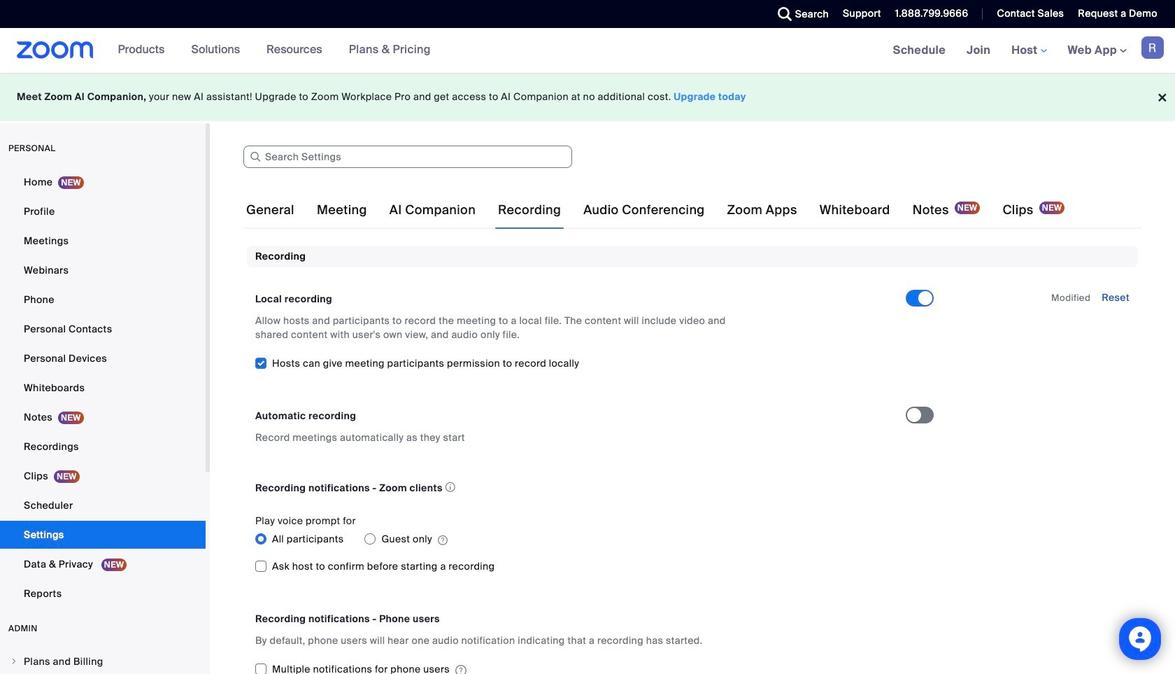 Task type: locate. For each thing, give the bounding box(es) containing it.
personal menu menu
[[0, 168, 206, 609]]

option group
[[255, 528, 906, 550]]

menu item
[[0, 648, 206, 674]]

tabs of my account settings page tab list
[[244, 190, 1068, 230]]

learn more about guest only image
[[438, 534, 448, 547]]

right image
[[10, 657, 18, 666]]

banner
[[0, 28, 1176, 73]]

application
[[255, 478, 894, 497]]

footer
[[0, 73, 1176, 121]]

Search Settings text field
[[244, 146, 573, 168]]

learn more about multiple notifications for phone users image
[[456, 664, 467, 674]]



Task type: describe. For each thing, give the bounding box(es) containing it.
recording element
[[247, 246, 1139, 674]]

meetings navigation
[[883, 28, 1176, 73]]

zoom logo image
[[17, 41, 94, 59]]

product information navigation
[[108, 28, 442, 73]]

option group inside recording element
[[255, 528, 906, 550]]

application inside recording element
[[255, 478, 894, 497]]

info outline image
[[446, 478, 456, 497]]

profile picture image
[[1142, 36, 1165, 59]]



Task type: vqa. For each thing, say whether or not it's contained in the screenshot.
second window new image from right
no



